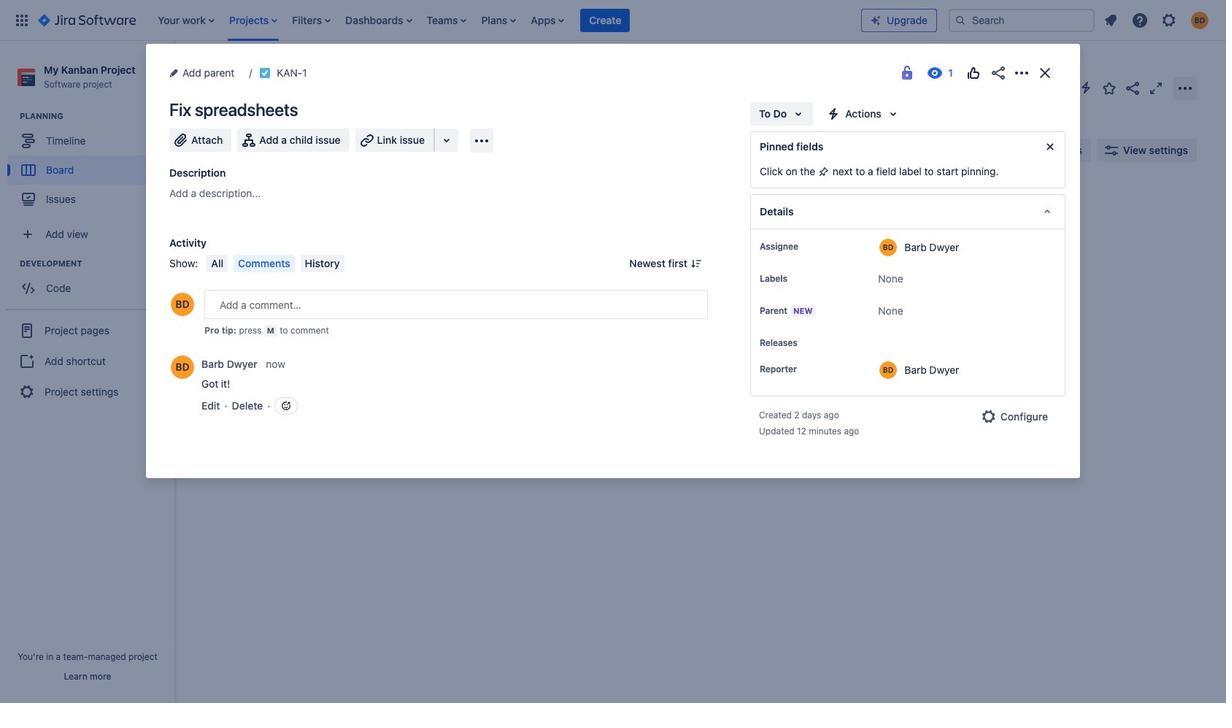 Task type: locate. For each thing, give the bounding box(es) containing it.
task image
[[259, 67, 271, 79]]

0 vertical spatial heading
[[20, 110, 175, 122]]

2 heading from the top
[[20, 258, 175, 270]]

6 list item from the left
[[477, 0, 521, 41]]

0 vertical spatial group
[[7, 110, 175, 218]]

heading for the topmost group
[[20, 110, 175, 122]]

add people image
[[359, 142, 377, 159]]

jira software image
[[38, 11, 136, 29], [38, 11, 136, 29]]

details element
[[751, 194, 1066, 229]]

actions image
[[1014, 64, 1031, 82]]

create column image
[[825, 191, 843, 209]]

Search this board text field
[[206, 137, 273, 164]]

link web pages and more image
[[438, 131, 456, 149]]

banner
[[0, 0, 1227, 41]]

menu bar
[[204, 255, 347, 272]]

more information about barb dwyer image
[[171, 356, 194, 379], [880, 361, 898, 379]]

0 horizontal spatial more information about barb dwyer image
[[171, 356, 194, 379]]

list
[[151, 0, 862, 41], [1098, 7, 1218, 33]]

heading for the middle group
[[20, 258, 175, 270]]

heading
[[20, 110, 175, 122], [20, 258, 175, 270]]

add reaction image
[[281, 400, 292, 412]]

labels pin to top. only you can see pinned fields. image
[[791, 273, 803, 285]]

primary element
[[9, 0, 862, 41]]

1 heading from the top
[[20, 110, 175, 122]]

group
[[7, 110, 175, 218], [7, 258, 175, 308], [6, 309, 169, 413]]

0 horizontal spatial list
[[151, 0, 862, 41]]

None search field
[[949, 8, 1095, 32]]

1 vertical spatial heading
[[20, 258, 175, 270]]

2 vertical spatial group
[[6, 309, 169, 413]]

7 list item from the left
[[527, 0, 569, 41]]

1 horizontal spatial more information about barb dwyer image
[[880, 361, 898, 379]]

task image
[[217, 264, 229, 276]]

list item
[[154, 0, 219, 41], [225, 0, 282, 41], [288, 0, 335, 41], [341, 0, 417, 41], [422, 0, 471, 41], [477, 0, 521, 41], [527, 0, 569, 41], [581, 0, 631, 41]]

dialog
[[146, 44, 1081, 478]]

copy link to issue image
[[304, 66, 316, 78]]

2 list item from the left
[[225, 0, 282, 41]]



Task type: describe. For each thing, give the bounding box(es) containing it.
Add a comment… field
[[204, 290, 708, 319]]

search image
[[955, 14, 967, 26]]

8 list item from the left
[[581, 0, 631, 41]]

5 list item from the left
[[422, 0, 471, 41]]

star kan board image
[[1101, 79, 1119, 97]]

hide message image
[[1042, 138, 1060, 156]]

4 list item from the left
[[341, 0, 417, 41]]

close image
[[1037, 64, 1055, 82]]

sidebar element
[[0, 41, 175, 703]]

vote options: no one has voted for this issue yet. image
[[965, 64, 983, 82]]

1 list item from the left
[[154, 0, 219, 41]]

1 vertical spatial group
[[7, 258, 175, 308]]

Search field
[[949, 8, 1095, 32]]

1 horizontal spatial list
[[1098, 7, 1218, 33]]

more information about barb dwyer image
[[880, 239, 898, 256]]

assignee pin to top. only you can see pinned fields. image
[[802, 241, 814, 253]]

add app image
[[473, 132, 491, 149]]

enter full screen image
[[1148, 79, 1166, 97]]

3 list item from the left
[[288, 0, 335, 41]]



Task type: vqa. For each thing, say whether or not it's contained in the screenshot.
Help image at top right
no



